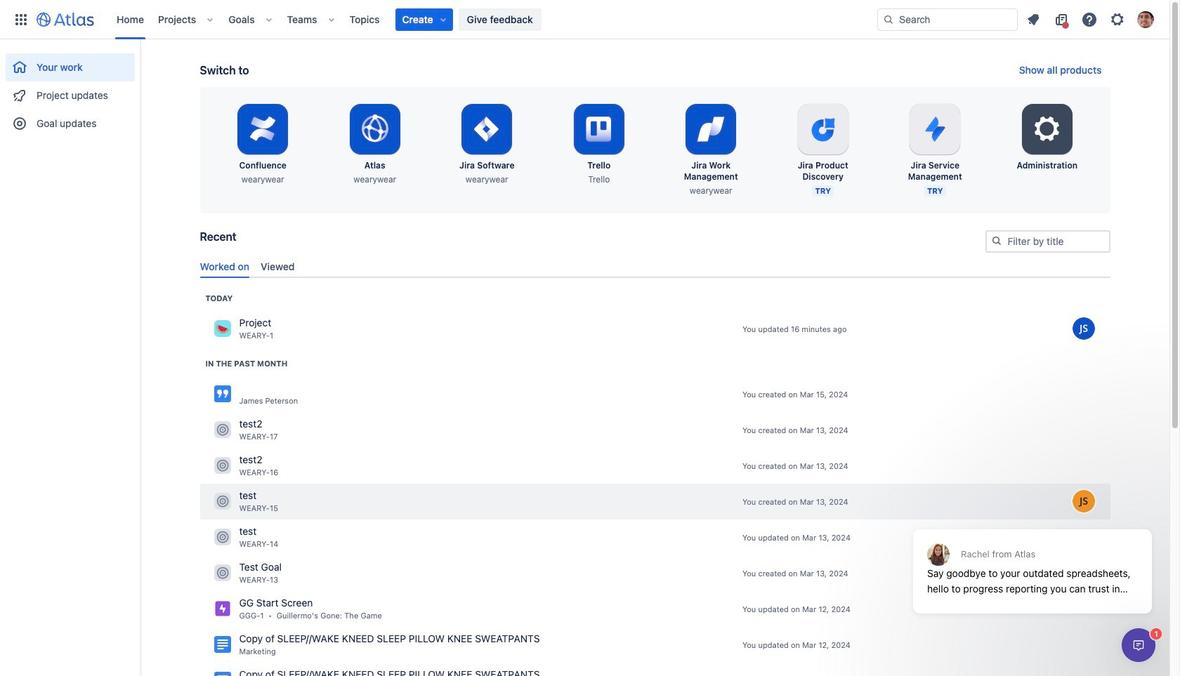 Task type: vqa. For each thing, say whether or not it's contained in the screenshot.
bottom confluence image
yes



Task type: locate. For each thing, give the bounding box(es) containing it.
tab list
[[194, 255, 1116, 278]]

switch to... image
[[13, 11, 30, 28]]

heading
[[205, 293, 233, 304], [205, 358, 288, 369]]

1 vertical spatial townsquare image
[[214, 529, 231, 546]]

1 townsquare image from the top
[[214, 321, 231, 337]]

heading for 2nd confluence icon from the bottom
[[205, 358, 288, 369]]

0 vertical spatial confluence image
[[214, 386, 231, 403]]

1 vertical spatial heading
[[205, 358, 288, 369]]

0 vertical spatial townsquare image
[[214, 458, 231, 474]]

None search field
[[877, 8, 1018, 31]]

search image
[[991, 235, 1002, 247]]

1 vertical spatial confluence image
[[214, 672, 231, 676]]

banner
[[0, 0, 1170, 39]]

0 vertical spatial heading
[[205, 293, 233, 304]]

townsquare image
[[214, 321, 231, 337], [214, 422, 231, 439], [214, 493, 231, 510], [214, 565, 231, 582]]

confluence image
[[214, 386, 231, 403], [214, 672, 231, 676]]

notifications image
[[1025, 11, 1042, 28]]

group
[[6, 39, 135, 142]]

settings image
[[1030, 112, 1064, 146]]

1 heading from the top
[[205, 293, 233, 304]]

2 heading from the top
[[205, 358, 288, 369]]

1 confluence image from the top
[[214, 386, 231, 403]]

dialog
[[906, 495, 1159, 624], [1122, 629, 1156, 662]]

help image
[[1081, 11, 1098, 28]]

townsquare image
[[214, 458, 231, 474], [214, 529, 231, 546]]

top element
[[8, 0, 877, 39]]

3 townsquare image from the top
[[214, 493, 231, 510]]

search image
[[883, 14, 894, 25]]



Task type: describe. For each thing, give the bounding box(es) containing it.
Search field
[[877, 8, 1018, 31]]

0 vertical spatial dialog
[[906, 495, 1159, 624]]

2 townsquare image from the top
[[214, 422, 231, 439]]

heading for fourth townsquare icon from the bottom of the page
[[205, 293, 233, 304]]

1 vertical spatial dialog
[[1122, 629, 1156, 662]]

1 townsquare image from the top
[[214, 458, 231, 474]]

confluence image
[[214, 637, 231, 654]]

Filter by title field
[[987, 232, 1109, 251]]

2 townsquare image from the top
[[214, 529, 231, 546]]

2 confluence image from the top
[[214, 672, 231, 676]]

jira image
[[214, 601, 231, 618]]

4 townsquare image from the top
[[214, 565, 231, 582]]

account image
[[1137, 11, 1154, 28]]

settings image
[[1109, 11, 1126, 28]]



